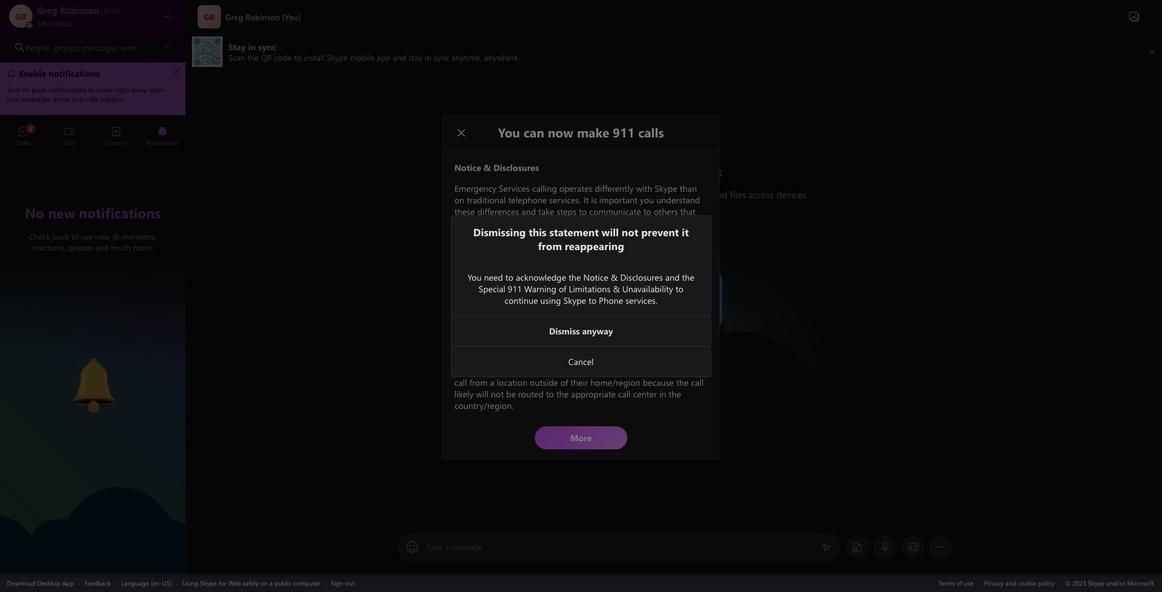 Task type: locate. For each thing, give the bounding box(es) containing it.
set
[[37, 19, 47, 28]]

set a status button
[[37, 16, 152, 28]]

a inside button
[[49, 19, 52, 28]]

out
[[345, 579, 355, 588]]

public
[[275, 579, 292, 588]]

safely
[[243, 579, 259, 588]]

web
[[228, 579, 241, 588]]

skype
[[200, 579, 217, 588]]

a right on
[[270, 579, 273, 588]]

tab list
[[0, 121, 186, 153]]

policy
[[1038, 579, 1055, 588]]

download desktop app link
[[7, 579, 74, 588]]

a right the "set" at left top
[[49, 19, 52, 28]]

computer
[[293, 579, 320, 588]]

for
[[219, 579, 227, 588]]

message
[[451, 542, 483, 553]]

language (en-us)
[[122, 579, 172, 588]]

2 vertical spatial a
[[270, 579, 273, 588]]

terms of use link
[[939, 579, 974, 588]]

privacy
[[985, 579, 1004, 588]]

a
[[49, 19, 52, 28], [445, 542, 449, 553], [270, 579, 273, 588]]

1 vertical spatial a
[[445, 542, 449, 553]]

us)
[[162, 579, 172, 588]]

messages,
[[83, 42, 119, 53]]

sign out link
[[331, 579, 355, 588]]

0 horizontal spatial a
[[49, 19, 52, 28]]

sign
[[331, 579, 343, 588]]

1 horizontal spatial a
[[270, 579, 273, 588]]

a for status
[[49, 19, 52, 28]]

a for message
[[445, 542, 449, 553]]

bell
[[58, 354, 73, 366]]

privacy and cookie policy
[[985, 579, 1055, 588]]

use
[[964, 579, 974, 588]]

language
[[122, 579, 149, 588]]

using skype for web safely on a public computer link
[[182, 579, 320, 588]]

2 horizontal spatial a
[[445, 542, 449, 553]]

0 vertical spatial a
[[49, 19, 52, 28]]

Type a message text field
[[427, 542, 813, 554]]

type a message
[[426, 542, 483, 553]]

a right type
[[445, 542, 449, 553]]

people, groups, messages, web button
[[9, 37, 153, 58]]

people, groups, messages, web
[[25, 42, 136, 53]]

on
[[260, 579, 268, 588]]



Task type: vqa. For each thing, say whether or not it's contained in the screenshot.
language
yes



Task type: describe. For each thing, give the bounding box(es) containing it.
sign out
[[331, 579, 355, 588]]

language (en-us) link
[[122, 579, 172, 588]]

feedback link
[[84, 579, 111, 588]]

privacy and cookie policy link
[[985, 579, 1055, 588]]

feedback
[[84, 579, 111, 588]]

terms
[[939, 579, 955, 588]]

and
[[1006, 579, 1016, 588]]

status
[[54, 19, 72, 28]]

of
[[957, 579, 963, 588]]

using skype for web safely on a public computer
[[182, 579, 320, 588]]

download
[[7, 579, 35, 588]]

download desktop app
[[7, 579, 74, 588]]

set a status
[[37, 19, 72, 28]]

groups,
[[54, 42, 80, 53]]

type
[[426, 542, 443, 553]]

cookie
[[1018, 579, 1037, 588]]

(en-
[[151, 579, 162, 588]]

people,
[[25, 42, 51, 53]]

app
[[62, 579, 74, 588]]

using
[[182, 579, 198, 588]]

terms of use
[[939, 579, 974, 588]]

web
[[121, 42, 136, 53]]

desktop
[[37, 579, 60, 588]]



